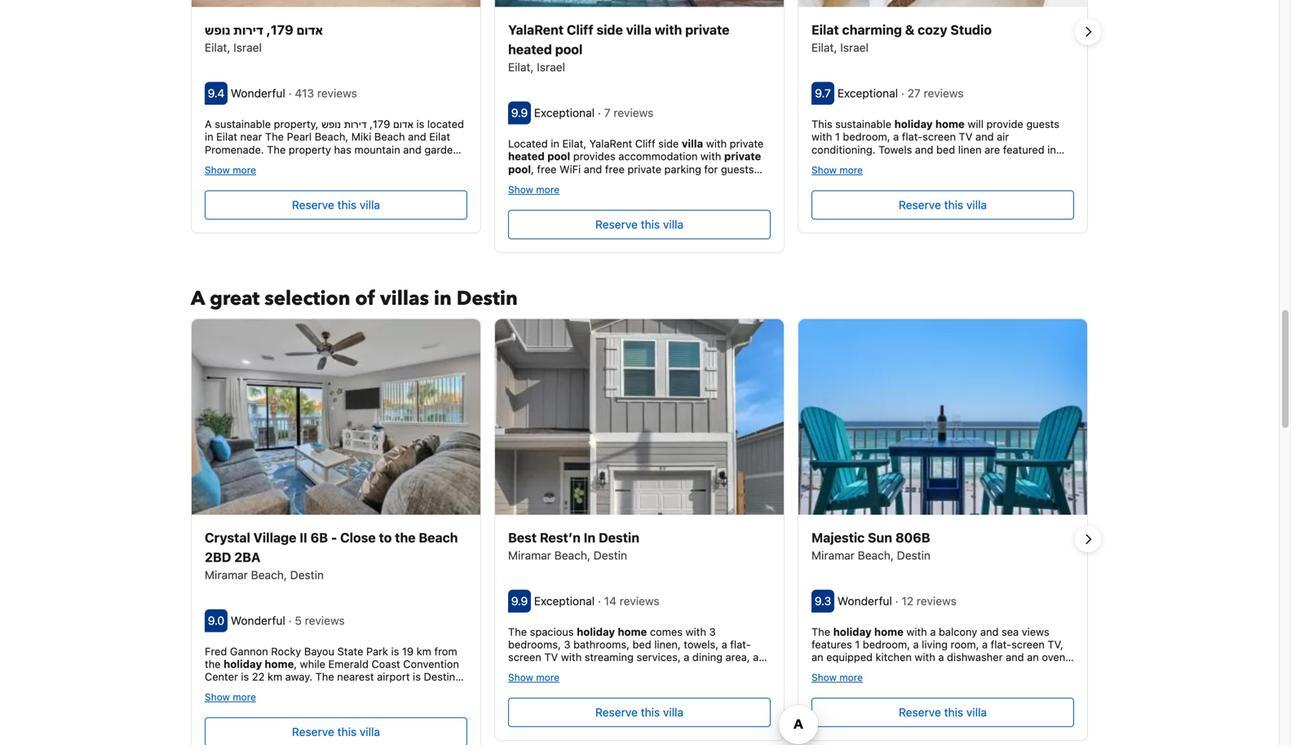 Task type: locate. For each thing, give the bounding box(es) containing it.
0 horizontal spatial screen
[[508, 652, 542, 664]]

reserve down rooms.
[[292, 198, 334, 212]]

reviews right 7
[[614, 106, 654, 120]]

scored 9.3 element
[[812, 590, 835, 613]]

1 horizontal spatial beach.
[[727, 201, 761, 213]]

rated exceptional element for israel
[[838, 87, 902, 100]]

3
[[709, 626, 716, 638], [564, 639, 571, 651]]

conditioned
[[659, 176, 717, 188]]

0 horizontal spatial נופש
[[205, 22, 230, 38]]

1 vertical spatial דירות
[[344, 118, 367, 130]]

1 9.9 from the top
[[511, 106, 528, 120]]

from inside . the property is non- smoking and is set 600 metres from kisuski beach.
[[663, 201, 686, 213]]

holiday up 'bathrooms,'
[[577, 626, 615, 638]]

0 horizontal spatial guests
[[721, 163, 754, 175]]

sea
[[1002, 626, 1019, 638]]

, up away.
[[294, 658, 297, 671]]

, free wifi and free private parking for guests who drive. this
[[508, 163, 754, 188]]

show inside crystal village ii 6b - close to the beach 2bd 2ba section
[[205, 692, 230, 703]]

reserve down "600"
[[596, 218, 638, 231]]

2bd left 2ba
[[205, 550, 231, 565]]

bedrooms,
[[508, 639, 561, 651]]

from
[[306, 156, 329, 168], [663, 201, 686, 213], [434, 646, 457, 658], [323, 684, 346, 696]]

show inside 'best rest'n in destin' section
[[508, 672, 534, 684]]

beach. inside . the property is non- smoking and is set 600 metres from kisuski beach.
[[727, 201, 761, 213]]

show more down conditioning.
[[812, 164, 863, 176]]

guests
[[1027, 118, 1060, 130], [721, 163, 754, 175]]

is left set at the top of the page
[[574, 201, 582, 213]]

provide down dishwasher
[[965, 677, 1002, 689]]

1 horizontal spatial tv
[[959, 131, 973, 143]]

0 vertical spatial 179,
[[267, 22, 294, 38]]

a right area,
[[753, 652, 759, 664]]

kisuski inside a sustainable property, אדום 179, דירות נופש is located in eilat near the pearl beach, miki beach and eilat promenade. the property has mountain and garden views, and is 1.4 km from kisuski beach. the features family rooms.
[[332, 156, 366, 168]]

more up smoking
[[536, 184, 560, 195]]

1 heated from the top
[[508, 42, 552, 57]]

reserve down 2ba.
[[292, 726, 334, 739]]

413
[[295, 87, 314, 100]]

eilat, inside eilat charming & cozy studio eilat, israel
[[812, 41, 837, 54]]

show inside yalarent cliff side villa with private heated pool section
[[508, 184, 534, 195]]

eilat, up 9.4
[[205, 41, 230, 54]]

show more button for crystal village ii 6b - close to the beach 2bd 2ba
[[205, 691, 256, 703]]

the inside will provide guests with 1 bedroom, a flat-screen tv and air conditioning. towels and bed linen are featured in the
[[812, 156, 828, 168]]

rated exceptional element for destin
[[534, 595, 598, 608]]

the inside with garden views. the unit at the property features a bath and a dressing room. for added
[[542, 677, 561, 689]]

and right miki
[[408, 131, 426, 143]]

private inside yalarent cliff side villa with private heated pool eilat, israel
[[686, 22, 730, 38]]

1 inside with a balcony and sea views features 1 bedroom, a living room, a flat-screen tv, an equipped kitchen with a dishwasher and an oven, and 2 bathrooms with a bath. for added convenience, the property can provide towels and linens for a supplement. for added
[[855, 639, 860, 651]]

destin inside , while emerald coast convention center is 22 km away. the nearest airport is destin executive airport, 8 km from crystal village ii 6b - close to the beach 2bd 2ba.
[[424, 671, 455, 683]]

rated wonderful element for sun
[[838, 595, 896, 608]]

kisuski down conditioned
[[689, 201, 724, 213]]

reserve down with garden views. the unit at the property features a bath and a dressing room. for added
[[596, 706, 638, 720]]

0 horizontal spatial an
[[812, 652, 824, 664]]

0 horizontal spatial for
[[705, 163, 718, 175]]

beach, down 2ba
[[251, 569, 287, 582]]

more for אדום 179, דירות נופש
[[233, 164, 256, 176]]

charming
[[843, 22, 902, 38]]

show more button up dressing
[[508, 672, 560, 684]]

from 413 reviews element
[[289, 87, 360, 100]]

who
[[508, 176, 529, 188]]

1 horizontal spatial an
[[1027, 652, 1039, 664]]

179, down אדום 179, דירות נופש image at the left of the page
[[267, 22, 294, 38]]

scored 9.9 element inside 'best rest'n in destin' section
[[508, 590, 531, 613]]

scored 9.9 element for yalarent cliff side villa with private heated pool
[[508, 102, 531, 124]]

2 heated from the top
[[508, 150, 545, 163]]

eilat charming & cozy studio section
[[798, 0, 1088, 234]]

and down bath
[[703, 702, 721, 715]]

will provide guests with 1 bedroom, a flat-screen tv and air conditioning. towels and bed linen are featured in the
[[812, 118, 1060, 168]]

bed
[[937, 143, 956, 156], [633, 639, 652, 651]]

reserve inside eilat charming & cozy studio section
[[899, 198, 941, 212]]

1 horizontal spatial village
[[386, 684, 419, 696]]

1 down the holiday home at the bottom right of the page
[[855, 639, 860, 651]]

pool inside yalarent cliff side villa with private heated pool eilat, israel
[[555, 42, 583, 57]]

reserve this villa
[[292, 198, 380, 212], [899, 198, 987, 212], [596, 218, 684, 231], [596, 706, 684, 720], [899, 706, 987, 720], [292, 726, 380, 739]]

emerald
[[328, 658, 369, 671]]

27
[[908, 87, 921, 100]]

נופש inside a sustainable property, אדום 179, דירות נופש is located in eilat near the pearl beach, miki beach and eilat promenade. the property has mountain and garden views, and is 1.4 km from kisuski beach. the features family rooms.
[[322, 118, 341, 130]]

2 free from the left
[[605, 163, 625, 175]]

0 horizontal spatial crystal
[[205, 530, 250, 546]]

bath.
[[931, 664, 956, 677]]

screen inside with a balcony and sea views features 1 bedroom, a living room, a flat-screen tv, an equipped kitchen with a dishwasher and an oven, and 2 bathrooms with a bath. for added convenience, the property can provide towels and linens for a supplement. for added
[[1012, 639, 1045, 651]]

rated wonderful element
[[231, 87, 289, 100], [838, 595, 896, 608], [231, 614, 289, 628]]

scored 9.9 element up located
[[508, 102, 531, 124]]

. inside eilat charming & cozy studio section
[[901, 156, 904, 168]]

0 horizontal spatial garden
[[425, 143, 459, 156]]

show up linens
[[812, 672, 837, 684]]

1 horizontal spatial ii
[[422, 684, 428, 696]]

2 vertical spatial beach
[[267, 697, 298, 709]]

located
[[508, 138, 548, 150]]

600
[[603, 201, 623, 213]]

1 horizontal spatial flat-
[[902, 131, 923, 143]]

0 vertical spatial garden
[[425, 143, 459, 156]]

show more inside 'best rest'n in destin' section
[[508, 672, 560, 684]]

reserve for destin
[[899, 706, 941, 720]]

villa for אדום 179, דירות נופש
[[360, 198, 380, 212]]

bathrooms
[[842, 664, 896, 677]]

is left located
[[417, 118, 425, 130]]

1 vertical spatial 2bd
[[301, 697, 322, 709]]

close inside crystal village ii 6b - close to the beach 2bd 2ba miramar beach, destin
[[340, 530, 376, 546]]

home down the rocky
[[265, 658, 294, 671]]

has down miki
[[334, 143, 352, 156]]

2 property types region from the top
[[178, 319, 1102, 746]]

linen,
[[655, 639, 681, 651]]

supplement.
[[869, 690, 930, 702]]

wonderful
[[231, 87, 285, 100], [838, 595, 893, 608], [231, 614, 285, 628]]

3 up towels,
[[709, 626, 716, 638]]

179,
[[267, 22, 294, 38], [370, 118, 390, 130]]

1 vertical spatial close
[[205, 697, 233, 709]]

, down the are
[[999, 156, 1002, 168]]

1 horizontal spatial screen
[[923, 131, 956, 143]]

2 , the accommodation features a private entrance. from the top
[[812, 690, 1047, 715]]

more inside 'best rest'n in destin' section
[[536, 672, 560, 684]]

crystal village ii 6b - close to the beach 2bd 2ba link
[[205, 528, 468, 567]]

דירות inside אדום 179, דירות נופש eilat, israel
[[234, 22, 263, 38]]

a up dishwasher
[[982, 639, 988, 651]]

0 horizontal spatial 2bd
[[205, 550, 231, 565]]

best rest'n in destin section
[[494, 319, 785, 742]]

with down yalarent cliff side villa with private heated pool image
[[655, 22, 682, 38]]

נופש
[[205, 22, 230, 38], [322, 118, 341, 130]]

living
[[922, 639, 948, 651]]

sustainable
[[215, 118, 271, 130], [836, 118, 892, 130]]

1 vertical spatial village
[[386, 684, 419, 696]]

exceptional inside yalarent cliff side villa with private heated pool section
[[534, 106, 595, 120]]

0 horizontal spatial close
[[205, 697, 233, 709]]

0 vertical spatial rated wonderful element
[[231, 87, 289, 100]]

majestic sun 806b section
[[798, 319, 1088, 742]]

and down "streaming"
[[624, 664, 642, 677]]

2 horizontal spatial flat-
[[991, 639, 1012, 651]]

2 horizontal spatial beach
[[419, 530, 458, 546]]

reviews right '413'
[[317, 87, 357, 100]]

wonderful right 9.4
[[231, 87, 285, 100]]

1 vertical spatial נופש
[[322, 118, 341, 130]]

with
[[655, 22, 682, 38], [812, 131, 833, 143], [706, 138, 727, 150], [701, 150, 722, 163], [590, 188, 611, 201], [686, 626, 707, 638], [907, 626, 928, 638], [561, 652, 582, 664], [915, 652, 936, 664], [683, 664, 704, 677], [898, 664, 919, 677]]

1
[[835, 131, 840, 143], [855, 639, 860, 651]]

0 vertical spatial crystal
[[205, 530, 250, 546]]

scored 9.9 element
[[508, 102, 531, 124], [508, 590, 531, 613]]

heated
[[508, 42, 552, 57], [508, 150, 545, 163]]

1 vertical spatial -
[[447, 684, 452, 696]]

close
[[340, 530, 376, 546], [205, 697, 233, 709]]

rated wonderful element right 9.4
[[231, 87, 289, 100]]

villa up parking
[[682, 138, 703, 150]]

crystal down nearest
[[349, 684, 383, 696]]

0 horizontal spatial has
[[334, 143, 352, 156]]

in up views,
[[205, 131, 213, 143]]

property types region
[[178, 0, 1102, 253], [178, 319, 1102, 746]]

, the accommodation features a private entrance. down towels
[[812, 156, 1030, 181]]

reviews inside אדום 179, דירות נופש section
[[317, 87, 357, 100]]

property types region containing אדום 179, דירות נופש
[[178, 0, 1102, 253]]

beach,
[[315, 131, 349, 143], [555, 549, 591, 562], [858, 549, 894, 562], [251, 569, 287, 582]]

in
[[584, 530, 596, 546]]

0 horizontal spatial ii
[[300, 530, 307, 546]]

1 horizontal spatial for
[[844, 690, 857, 702]]

reserve this villa link for private
[[508, 210, 771, 239]]

show more inside crystal village ii 6b - close to the beach 2bd 2ba section
[[205, 692, 256, 703]]

beach
[[374, 131, 405, 143], [419, 530, 458, 546], [267, 697, 298, 709]]

rated wonderful element for 179,
[[231, 87, 289, 100]]

israel inside yalarent cliff side villa with private heated pool eilat, israel
[[537, 60, 565, 74]]

, up entrance
[[677, 690, 680, 702]]

0 horizontal spatial tv
[[545, 652, 558, 664]]

0 horizontal spatial 6b
[[311, 530, 328, 546]]

exceptional inside eilat charming & cozy studio section
[[838, 87, 898, 100]]

1 vertical spatial a
[[191, 285, 205, 312]]

eilat inside eilat charming & cozy studio eilat, israel
[[812, 22, 839, 38]]

israel up 9.9 exceptional 7 reviews at top
[[537, 60, 565, 74]]

reserve for eilat,
[[899, 198, 941, 212]]

1 horizontal spatial this
[[812, 118, 833, 130]]

private inside eilat charming & cozy studio section
[[946, 169, 980, 181]]

entrance. inside eilat charming & cozy studio section
[[983, 169, 1030, 181]]

1 vertical spatial garden
[[707, 664, 741, 677]]

crystal inside , while emerald coast convention center is 22 km away. the nearest airport is destin executive airport, 8 km from crystal village ii 6b - close to the beach 2bd 2ba.
[[349, 684, 383, 696]]

villa for yalarent cliff side villa with private heated pool
[[663, 218, 684, 231]]

this for destin
[[945, 706, 964, 720]]

more for crystal village ii 6b - close to the beach 2bd 2ba
[[233, 692, 256, 703]]

this for beach,
[[641, 706, 660, 720]]

, inside ", the accommodation has a private entrance and soundproofing."
[[677, 690, 680, 702]]

kisuski inside . the property is non- smoking and is set 600 metres from kisuski beach.
[[689, 201, 724, 213]]

the inside crystal village ii 6b - close to the beach 2bd 2ba miramar beach, destin
[[395, 530, 416, 546]]

9.9 inside 'best rest'n in destin' section
[[511, 595, 528, 608]]

show for eilat charming & cozy studio
[[812, 164, 837, 176]]

room.
[[553, 690, 582, 702]]

show more for majestic sun 806b
[[812, 672, 863, 684]]

entrance.
[[983, 169, 1030, 181], [983, 702, 1030, 715]]

reserve this villa for israel
[[292, 198, 380, 212]]

1 vertical spatial guests
[[721, 163, 754, 175]]

1 horizontal spatial yalarent
[[590, 138, 633, 150]]

reserve inside yalarent cliff side villa with private heated pool section
[[596, 218, 638, 231]]

for down at
[[585, 690, 601, 702]]

this down rooms.
[[338, 198, 357, 212]]

show for אדום 179, דירות נופש
[[205, 164, 230, 176]]

, inside majestic sun 806b section
[[1025, 690, 1028, 702]]

1 horizontal spatial bed
[[937, 143, 956, 156]]

more down conditioning.
[[840, 164, 863, 176]]

, the accommodation features a private entrance.
[[812, 156, 1030, 181], [812, 690, 1047, 715]]

1 horizontal spatial garden
[[707, 664, 741, 677]]

1 vertical spatial rated wonderful element
[[838, 595, 896, 608]]

9.3
[[815, 595, 832, 608]]

reviews inside crystal village ii 6b - close to the beach 2bd 2ba section
[[305, 614, 345, 628]]

1 vertical spatial ii
[[422, 684, 428, 696]]

אדום inside a sustainable property, אדום 179, דירות נופש is located in eilat near the pearl beach, miki beach and eilat promenade. the property has mountain and garden views, and is 1.4 km from kisuski beach. the features family rooms.
[[393, 118, 414, 130]]

exceptional up the this sustainable holiday home
[[838, 87, 898, 100]]

wonderful inside majestic sun 806b section
[[838, 595, 893, 608]]

1 vertical spatial exceptional
[[534, 106, 595, 120]]

scored 9.0 element
[[205, 610, 228, 633]]

אדום inside אדום 179, דירות נופש eilat, israel
[[297, 22, 323, 38]]

1 horizontal spatial 179,
[[370, 118, 390, 130]]

reviews inside eilat charming & cozy studio section
[[924, 87, 964, 100]]

0 vertical spatial to
[[379, 530, 392, 546]]

flat- up area,
[[731, 639, 751, 651]]

1 , the accommodation features a private entrance. from the top
[[812, 156, 1030, 181]]

a down the bath.
[[937, 702, 943, 715]]

villa down with garden views. the unit at the property features a bath and a dressing room. for added
[[663, 706, 684, 720]]

rated wonderful element up the holiday home at the bottom right of the page
[[838, 595, 896, 608]]

rated exceptional element up the this sustainable holiday home
[[838, 87, 902, 100]]

sun
[[868, 530, 893, 546]]

screen inside will provide guests with 1 bedroom, a flat-screen tv and air conditioning. towels and bed linen are featured in the
[[923, 131, 956, 143]]

rated wonderful element for village
[[231, 614, 289, 628]]

0 vertical spatial 9.9
[[511, 106, 528, 120]]

next image
[[1079, 22, 1098, 42]]

yalarent cliff side villa with private heated pool image
[[495, 0, 784, 7]]

holiday up bathrooms
[[834, 626, 872, 638]]

, for km
[[294, 658, 297, 671]]

this inside majestic sun 806b section
[[945, 706, 964, 720]]

0 vertical spatial scored 9.9 element
[[508, 102, 531, 124]]

crystal village ii 6b - close to the beach 2bd 2ba section
[[191, 319, 481, 746]]

a down scored 9.4 element
[[205, 118, 212, 130]]

reserve this villa inside yalarent cliff side villa with private heated pool section
[[596, 218, 684, 231]]

show down promenade.
[[205, 164, 230, 176]]

1 vertical spatial beach
[[419, 530, 458, 546]]

reserve this villa link for beach,
[[508, 699, 771, 728]]

0 horizontal spatial israel
[[234, 41, 262, 54]]

tv up linen
[[959, 131, 973, 143]]

reserve this villa link for israel
[[205, 190, 468, 220]]

1 horizontal spatial miramar
[[508, 549, 552, 562]]

with up living
[[907, 626, 928, 638]]

reviews inside majestic sun 806b section
[[917, 595, 957, 608]]

1 horizontal spatial 3
[[709, 626, 716, 638]]

reviews for דירות
[[317, 87, 357, 100]]

1 vertical spatial kisuski
[[689, 201, 724, 213]]

a down with garden views. the unit at the property features a bath and a dressing room. for added
[[611, 702, 617, 715]]

a
[[894, 131, 899, 143], [937, 169, 943, 181], [614, 188, 620, 201], [930, 626, 936, 638], [722, 639, 728, 651], [913, 639, 919, 651], [982, 639, 988, 651], [684, 652, 690, 664], [753, 652, 759, 664], [939, 652, 944, 664], [645, 664, 651, 677], [922, 664, 928, 677], [706, 677, 711, 689], [761, 677, 767, 689], [860, 690, 866, 702], [611, 702, 617, 715], [937, 702, 943, 715]]

show for crystal village ii 6b - close to the beach 2bd 2ba
[[205, 692, 230, 703]]

reserve for israel
[[292, 198, 334, 212]]

1 vertical spatial bed
[[633, 639, 652, 651]]

a inside a sustainable property, אדום 179, דירות נופש is located in eilat near the pearl beach, miki beach and eilat promenade. the property has mountain and garden views, and is 1.4 km from kisuski beach. the features family rooms.
[[205, 118, 212, 130]]

is left 22
[[241, 671, 249, 683]]

has inside ", the accommodation has a private entrance and soundproofing."
[[590, 702, 608, 715]]

side inside located in eilat, yalarent cliff side villa with private heated pool provides accommodation with
[[659, 138, 679, 150]]

reviews right 5
[[305, 614, 345, 628]]

1 vertical spatial wonderful
[[838, 595, 893, 608]]

1 horizontal spatial equipped
[[827, 652, 873, 664]]

1 free from the left
[[537, 163, 557, 175]]

1 vertical spatial for
[[844, 690, 857, 702]]

beach, inside crystal village ii 6b - close to the beach 2bd 2ba miramar beach, destin
[[251, 569, 287, 582]]

features
[[237, 169, 278, 181], [894, 169, 935, 181], [812, 639, 852, 651], [662, 677, 703, 689], [894, 702, 935, 715]]

this down with garden views. the unit at the property features a bath and a dressing room. for added
[[641, 706, 660, 720]]

reserve inside majestic sun 806b section
[[899, 706, 941, 720]]

holiday inside majestic sun 806b section
[[834, 626, 872, 638]]

center
[[205, 671, 238, 683]]

אדום 179, דירות נופש section
[[191, 0, 481, 234]]

0 vertical spatial bedroom,
[[843, 131, 891, 143]]

more inside אדום 179, דירות נופש section
[[233, 164, 256, 176]]

2 vertical spatial screen
[[508, 652, 542, 664]]

1 horizontal spatial guests
[[1027, 118, 1060, 130]]

1 vertical spatial , the accommodation features a private entrance.
[[812, 690, 1047, 715]]

0 vertical spatial a
[[205, 118, 212, 130]]

reserve this villa link down 2ba.
[[205, 718, 468, 746]]

1 vertical spatial .
[[650, 188, 653, 201]]

. for added
[[901, 156, 960, 168]]

show more up linens
[[812, 672, 863, 684]]

0 vertical spatial this
[[812, 118, 833, 130]]

villa down conditioned
[[663, 218, 684, 231]]

and inside ", the accommodation has a private entrance and soundproofing."
[[703, 702, 721, 715]]

km right 8
[[305, 684, 320, 696]]

eilat, up 9.7 at top right
[[812, 41, 837, 54]]

crystal up 2ba
[[205, 530, 250, 546]]

0 horizontal spatial sustainable
[[215, 118, 271, 130]]

majestic sun 806b image
[[799, 319, 1088, 515]]

1 vertical spatial 179,
[[370, 118, 390, 130]]

2 horizontal spatial screen
[[1012, 639, 1045, 651]]

1 horizontal spatial נופש
[[322, 118, 341, 130]]

reserve this villa inside eilat charming & cozy studio section
[[899, 198, 987, 212]]

villa inside majestic sun 806b section
[[967, 706, 987, 720]]

provide
[[987, 118, 1024, 130], [965, 677, 1002, 689]]

and down provides
[[584, 163, 602, 175]]

0 horizontal spatial eilat
[[216, 131, 237, 143]]

accommodation up soundproofing.
[[508, 702, 588, 715]]

0 vertical spatial beach.
[[369, 156, 403, 168]]

a for a great selection of villas in destin
[[191, 285, 205, 312]]

dressing
[[508, 690, 551, 702]]

bed inside will provide guests with 1 bedroom, a flat-screen tv and air conditioning. towels and bed linen are featured in the
[[937, 143, 956, 156]]

flat- up towels
[[902, 131, 923, 143]]

1 vertical spatial property types region
[[178, 319, 1102, 746]]

kisuski up rooms.
[[332, 156, 366, 168]]

2 entrance. from the top
[[983, 702, 1030, 715]]

holiday home
[[224, 658, 294, 671]]

scored 9.4 element
[[205, 82, 228, 105]]

show more down promenade.
[[205, 164, 256, 176]]

eilat, up located
[[508, 60, 534, 74]]

. for the
[[650, 188, 653, 201]]

1 horizontal spatial 1
[[855, 639, 860, 651]]

with down living
[[915, 652, 936, 664]]

the inside majestic sun 806b section
[[812, 626, 831, 638]]

0 vertical spatial 2bd
[[205, 550, 231, 565]]

0 vertical spatial entrance.
[[983, 169, 1030, 181]]

guests inside the , free wifi and free private parking for guests who drive. this
[[721, 163, 754, 175]]

crystal village ii 6b - close to the beach 2bd 2ba image
[[192, 319, 481, 515]]

2 scored 9.9 element from the top
[[508, 590, 531, 613]]

1 horizontal spatial cliff
[[635, 138, 656, 150]]

km up family at the top left of page
[[288, 156, 303, 168]]

spacious
[[530, 626, 574, 638]]

offers
[[610, 176, 639, 188]]

reviews right 27
[[924, 87, 964, 100]]

property types region containing crystal village ii 6b - close to the beach 2bd 2ba
[[178, 319, 1102, 746]]

screen
[[923, 131, 956, 143], [1012, 639, 1045, 651], [508, 652, 542, 664]]

show for majestic sun 806b
[[812, 672, 837, 684]]

home down from 14 reviews element
[[618, 626, 647, 638]]

free up drive.
[[537, 163, 557, 175]]

show more for אדום 179, דירות נופש
[[205, 164, 256, 176]]

exceptional for heated
[[534, 106, 595, 120]]

this inside 'best rest'n in destin' section
[[641, 706, 660, 720]]

park‎
[[366, 646, 388, 658]]

from 14 reviews element
[[598, 595, 663, 608]]

0 horizontal spatial -
[[331, 530, 337, 546]]

0 vertical spatial side
[[597, 22, 623, 38]]

show more button inside yalarent cliff side villa with private heated pool section
[[508, 183, 560, 195]]

0 vertical spatial beach
[[374, 131, 405, 143]]

holiday inside crystal village ii 6b - close to the beach 2bd 2ba section
[[224, 658, 262, 671]]

1 vertical spatial heated
[[508, 150, 545, 163]]

villa down nearest
[[360, 726, 380, 739]]

crystal village ii 6b - close to the beach 2bd 2ba miramar beach, destin
[[205, 530, 458, 582]]

next image
[[1079, 530, 1098, 550]]

beach. inside a sustainable property, אדום 179, דירות נופש is located in eilat near the pearl beach, miki beach and eilat promenade. the property has mountain and garden views, and is 1.4 km from kisuski beach. the features family rooms.
[[369, 156, 403, 168]]

179, inside אדום 179, דירות נופש eilat, israel
[[267, 22, 294, 38]]

beach. down mountain
[[369, 156, 403, 168]]

1 horizontal spatial 2bd
[[301, 697, 322, 709]]

1 horizontal spatial crystal
[[349, 684, 383, 696]]

0 horizontal spatial village
[[254, 530, 297, 546]]

accommodation down convenience,
[[812, 702, 891, 715]]

reserve this villa down . for added
[[899, 198, 987, 212]]

a up the bath.
[[939, 652, 944, 664]]

2 9.9 from the top
[[511, 595, 528, 608]]

exceptional for destin
[[534, 595, 595, 608]]

wonderful up the holiday home at the bottom right of the page
[[838, 595, 893, 608]]

2 sustainable from the left
[[836, 118, 892, 130]]

179, up miki
[[370, 118, 390, 130]]

1 scored 9.9 element from the top
[[508, 102, 531, 124]]

beach inside crystal village ii 6b - close to the beach 2bd 2ba miramar beach, destin
[[419, 530, 458, 546]]

will
[[968, 118, 984, 130]]

features down "supplement."
[[894, 702, 935, 715]]

sustainable up near
[[215, 118, 271, 130]]

22
[[252, 671, 265, 683]]

show more button inside אדום 179, דירות נופש section
[[205, 163, 256, 176]]

1 sustainable from the left
[[215, 118, 271, 130]]

show more button for majestic sun 806b
[[812, 672, 863, 684]]

show more for best rest'n in destin
[[508, 672, 560, 684]]

0 horizontal spatial equipped
[[532, 664, 578, 677]]

dishwasher
[[947, 652, 1003, 664]]

garden down located
[[425, 143, 459, 156]]

more for yalarent cliff side villa with private heated pool
[[536, 184, 560, 195]]

eilat
[[812, 22, 839, 38], [216, 131, 237, 143], [429, 131, 450, 143]]

home up kitchen
[[875, 626, 904, 638]]

private inside ", the accommodation has a private entrance and soundproofing."
[[620, 702, 653, 715]]

0 vertical spatial has
[[334, 143, 352, 156]]

beach. down non-
[[727, 201, 761, 213]]

1 entrance. from the top
[[983, 169, 1030, 181]]

entrance
[[656, 702, 700, 715]]

0 vertical spatial guests
[[1027, 118, 1060, 130]]

1 vertical spatial bedroom,
[[863, 639, 911, 651]]

holiday down 27
[[895, 118, 933, 130]]

0 vertical spatial close
[[340, 530, 376, 546]]

1 horizontal spatial eilat
[[429, 131, 450, 143]]

wonderful inside אדום 179, דירות נופש section
[[231, 87, 285, 100]]

1 property types region from the top
[[178, 0, 1102, 253]]

an
[[812, 652, 824, 664], [1027, 652, 1039, 664]]

1 horizontal spatial to
[[379, 530, 392, 546]]

0 vertical spatial cliff
[[567, 22, 594, 38]]

show more for eilat charming & cozy studio
[[812, 164, 863, 176]]

rated exceptional element
[[838, 87, 902, 100], [534, 106, 598, 120], [534, 595, 598, 608]]

eilat,
[[205, 41, 230, 54], [812, 41, 837, 54], [508, 60, 534, 74], [563, 138, 587, 150]]

eilat, up provides
[[563, 138, 587, 150]]

israel inside אדום 179, דירות נופש eilat, israel
[[234, 41, 262, 54]]

0 horizontal spatial bed
[[633, 639, 652, 651]]

0 horizontal spatial flat-
[[731, 639, 751, 651]]

ii inside crystal village ii 6b - close to the beach 2bd 2ba miramar beach, destin
[[300, 530, 307, 546]]

property inside . the property is non- smoking and is set 600 metres from kisuski beach.
[[677, 188, 720, 201]]

more for majestic sun 806b
[[840, 672, 863, 684]]

oven,
[[1042, 652, 1069, 664]]

1 vertical spatial rated exceptional element
[[534, 106, 598, 120]]

reserve this villa for close
[[292, 726, 380, 739]]

a
[[205, 118, 212, 130], [191, 285, 205, 312]]

the inside , while emerald coast convention center is 22 km away. the nearest airport is destin executive airport, 8 km from crystal village ii 6b - close to the beach 2bd 2ba.
[[248, 697, 264, 709]]

this inside yalarent cliff side villa with private heated pool section
[[641, 218, 660, 231]]

rated exceptional element for heated
[[534, 106, 598, 120]]

0 vertical spatial 6b
[[311, 530, 328, 546]]

more inside eilat charming & cozy studio section
[[840, 164, 863, 176]]

9.9 for best rest'n in destin
[[511, 595, 528, 608]]

features inside with garden views. the unit at the property features a bath and a dressing room. for added
[[662, 677, 703, 689]]

0 vertical spatial provide
[[987, 118, 1024, 130]]

9.0 wonderful 5 reviews
[[208, 614, 348, 628]]

bedroom,
[[843, 131, 891, 143], [863, 639, 911, 651]]

1 horizontal spatial side
[[659, 138, 679, 150]]

from up rooms.
[[306, 156, 329, 168]]

israel
[[234, 41, 262, 54], [841, 41, 869, 54], [537, 60, 565, 74]]

1 an from the left
[[812, 652, 824, 664]]

with down dining on the bottom right of the page
[[683, 664, 704, 677]]

a inside ", the accommodation has a private entrance and soundproofing."
[[611, 702, 617, 715]]

for
[[907, 156, 923, 168], [959, 664, 975, 677], [585, 690, 601, 702], [933, 690, 949, 702]]

scored 9.9 element for best rest'n in destin
[[508, 590, 531, 613]]

miramar
[[508, 549, 552, 562], [812, 549, 855, 562], [205, 569, 248, 582]]

more inside yalarent cliff side villa with private heated pool section
[[536, 184, 560, 195]]

coast
[[372, 658, 400, 671]]

reserve this villa for eilat,
[[899, 198, 987, 212]]

show more button down center
[[205, 691, 256, 703]]

0 vertical spatial , the accommodation features a private entrance.
[[812, 156, 1030, 181]]

with up conditioned
[[706, 138, 727, 150]]

0 horizontal spatial cliff
[[567, 22, 594, 38]]

conditioning.
[[812, 143, 876, 156]]

villa inside located in eilat, yalarent cliff side villa with private heated pool provides accommodation with
[[682, 138, 703, 150]]

pearl
[[287, 131, 312, 143]]

eilat, inside located in eilat, yalarent cliff side villa with private heated pool provides accommodation with
[[563, 138, 587, 150]]

2 vertical spatial exceptional
[[534, 595, 595, 608]]

reserve this villa link down rooms.
[[205, 190, 468, 220]]

yalarent cliff side villa with private heated pool link
[[508, 20, 771, 59]]

wonderful for village
[[231, 614, 285, 628]]

bed up . for added
[[937, 143, 956, 156]]



Task type: vqa. For each thing, say whether or not it's contained in the screenshot.
a in the offers air-conditioned accommodation with a
yes



Task type: describe. For each thing, give the bounding box(es) containing it.
this for close
[[338, 726, 357, 739]]

views.
[[508, 677, 539, 689]]

exceptional for israel
[[838, 87, 898, 100]]

more for eilat charming & cozy studio
[[840, 164, 863, 176]]

9.3 wonderful 12 reviews
[[815, 595, 960, 608]]

great
[[210, 285, 260, 312]]

for down dishwasher
[[959, 664, 975, 677]]

cozy
[[918, 22, 948, 38]]

private inside the , free wifi and free private parking for guests who drive. this
[[628, 163, 662, 175]]

equipped inside "comes with 3 bedrooms, 3 bathrooms, bed linen, towels, a flat- screen tv with streaming services, a dining area, a fully equipped kitchen, and a"
[[532, 664, 578, 677]]

reviews for ii
[[305, 614, 345, 628]]

accommodation inside ", the accommodation has a private entrance and soundproofing."
[[508, 702, 588, 715]]

reserve for beach,
[[596, 706, 638, 720]]

fully
[[508, 664, 529, 677]]

, the accommodation features a private entrance. inside majestic sun 806b section
[[812, 690, 1047, 715]]

fred
[[205, 646, 227, 658]]

side inside yalarent cliff side villa with private heated pool eilat, israel
[[597, 22, 623, 38]]

villa for eilat charming & cozy studio
[[967, 198, 987, 212]]

home inside majestic sun 806b section
[[875, 626, 904, 638]]

in right villas
[[434, 285, 452, 312]]

reserve this villa for destin
[[899, 706, 987, 720]]

airport,
[[255, 684, 292, 696]]

a great selection of villas in destin
[[191, 285, 518, 312]]

yalarent inside yalarent cliff side villa with private heated pool eilat, israel
[[508, 22, 564, 38]]

eilat charming & cozy studio link
[[812, 20, 1075, 40]]

a inside offers air-conditioned accommodation with a
[[614, 188, 620, 201]]

services,
[[637, 652, 681, 664]]

a left living
[[913, 639, 919, 651]]

garden inside a sustainable property, אדום 179, דירות נופש is located in eilat near the pearl beach, miki beach and eilat promenade. the property has mountain and garden views, and is 1.4 km from kisuski beach. the features family rooms.
[[425, 143, 459, 156]]

2 an from the left
[[1027, 652, 1039, 664]]

&
[[905, 22, 915, 38]]

eilat charming & cozy studio eilat, israel
[[812, 22, 992, 54]]

and down sea
[[1006, 652, 1025, 664]]

a down services,
[[645, 664, 651, 677]]

wonderful for 179,
[[231, 87, 285, 100]]

comes
[[650, 626, 683, 638]]

screen inside "comes with 3 bedrooms, 3 bathrooms, bed linen, towels, a flat- screen tv with streaming services, a dining area, a fully equipped kitchen, and a"
[[508, 652, 542, 664]]

reserve for close
[[292, 726, 334, 739]]

the inside , while emerald coast convention center is 22 km away. the nearest airport is destin executive airport, 8 km from crystal village ii 6b - close to the beach 2bd 2ba.
[[315, 671, 334, 683]]

12
[[902, 595, 914, 608]]

with inside will provide guests with 1 bedroom, a flat-screen tv and air conditioning. towels and bed linen are featured in the
[[812, 131, 833, 143]]

metres
[[626, 201, 660, 213]]

scored 9.7 element
[[812, 82, 835, 105]]

a down convenience,
[[860, 690, 866, 702]]

features inside eilat charming & cozy studio section
[[894, 169, 935, 181]]

14
[[604, 595, 617, 608]]

dining
[[693, 652, 723, 664]]

pool inside located in eilat, yalarent cliff side villa with private heated pool provides accommodation with
[[548, 150, 570, 163]]

sustainable for a
[[215, 118, 271, 130]]

for inside the , free wifi and free private parking for guests who drive. this
[[705, 163, 718, 175]]

from 7 reviews element
[[598, 106, 657, 120]]

added inside with garden views. the unit at the property features a bath and a dressing room. for added
[[604, 690, 635, 702]]

accommodation inside majestic sun 806b section
[[812, 702, 891, 715]]

show more for crystal village ii 6b - close to the beach 2bd 2ba
[[205, 692, 256, 703]]

family
[[280, 169, 310, 181]]

destin inside majestic sun 806b miramar beach, destin
[[897, 549, 931, 562]]

to inside , while emerald coast convention center is 22 km away. the nearest airport is destin executive airport, 8 km from crystal village ii 6b - close to the beach 2bd 2ba.
[[236, 697, 245, 709]]

2bd inside , while emerald coast convention center is 22 km away. the nearest airport is destin executive airport, 8 km from crystal village ii 6b - close to the beach 2bd 2ba.
[[301, 697, 322, 709]]

villa for best rest'n in destin
[[663, 706, 684, 720]]

airport
[[377, 671, 410, 683]]

reserve this villa for private
[[596, 218, 684, 231]]

show more for yalarent cliff side villa with private heated pool
[[508, 184, 560, 195]]

and left sea
[[981, 626, 999, 638]]

from inside fred gannon rocky bayou state park‎ is 19 km from the
[[434, 646, 457, 658]]

with inside offers air-conditioned accommodation with a
[[590, 188, 611, 201]]

non-
[[734, 188, 757, 201]]

flat- inside will provide guests with 1 bedroom, a flat-screen tv and air conditioning. towels and bed linen are featured in the
[[902, 131, 923, 143]]

soundproofing.
[[508, 715, 583, 727]]

eilat, inside yalarent cliff side villa with private heated pool eilat, israel
[[508, 60, 534, 74]]

bedroom, inside will provide guests with 1 bedroom, a flat-screen tv and air conditioning. towels and bed linen are featured in the
[[843, 131, 891, 143]]

studio
[[951, 22, 992, 38]]

eilat charming & cozy studio image
[[799, 0, 1088, 7]]

villa for crystal village ii 6b - close to the beach 2bd 2ba
[[360, 726, 380, 739]]

and right mountain
[[403, 143, 422, 156]]

selection
[[265, 285, 350, 312]]

, the accommodation features a private entrance. inside eilat charming & cozy studio section
[[812, 156, 1030, 181]]

at
[[585, 677, 595, 689]]

with up parking
[[701, 150, 722, 163]]

features inside with a balcony and sea views features 1 bedroom, a living room, a flat-screen tv, an equipped kitchen with a dishwasher and an oven, and 2 bathrooms with a bath. for added convenience, the property can provide towels and linens for a supplement. for added
[[812, 639, 852, 651]]

tv inside "comes with 3 bedrooms, 3 bathrooms, bed linen, towels, a flat- screen tv with streaming services, a dining area, a fully equipped kitchen, and a"
[[545, 652, 558, 664]]

אדום 179, דירות נופש link
[[205, 20, 468, 40]]

a down . for added
[[937, 169, 943, 181]]

אדום 179, דירות נופש image
[[192, 0, 481, 7]]

guests inside will provide guests with 1 bedroom, a flat-screen tv and air conditioning. towels and bed linen are featured in the
[[1027, 118, 1060, 130]]

eilat, inside אדום 179, דירות נופש eilat, israel
[[205, 41, 230, 54]]

majestic sun 806b link
[[812, 528, 1075, 548]]

heated inside located in eilat, yalarent cliff side villa with private heated pool provides accommodation with
[[508, 150, 545, 163]]

this for eilat,
[[945, 198, 964, 212]]

away.
[[285, 671, 313, 683]]

miramar inside best rest'n in destin miramar beach, destin
[[508, 549, 552, 562]]

flat- inside with a balcony and sea views features 1 bedroom, a living room, a flat-screen tv, an equipped kitchen with a dishwasher and an oven, and 2 bathrooms with a bath. for added convenience, the property can provide towels and linens for a supplement. for added
[[991, 639, 1012, 651]]

comes with 3 bedrooms, 3 bathrooms, bed linen, towels, a flat- screen tv with streaming services, a dining area, a fully equipped kitchen, and a
[[508, 626, 759, 677]]

best
[[508, 530, 537, 546]]

reserve this villa link for eilat,
[[812, 190, 1075, 220]]

and up . for added
[[915, 143, 934, 156]]

from 5 reviews element
[[289, 614, 348, 628]]

the inside with a balcony and sea views features 1 bedroom, a living room, a flat-screen tv, an equipped kitchen with a dishwasher and an oven, and 2 bathrooms with a bath. for added convenience, the property can provide towels and linens for a supplement. for added
[[880, 677, 896, 689]]

reviews for side
[[614, 106, 654, 120]]

flat- inside "comes with 3 bedrooms, 3 bathrooms, bed linen, towels, a flat- screen tv with streaming services, a dining area, a fully equipped kitchen, and a"
[[731, 639, 751, 651]]

km inside a sustainable property, אדום 179, דירות נופש is located in eilat near the pearl beach, miki beach and eilat promenade. the property has mountain and garden views, and is 1.4 km from kisuski beach. the features family rooms.
[[288, 156, 303, 168]]

wonderful for sun
[[838, 595, 893, 608]]

a for a sustainable property, אדום 179, דירות נופש is located in eilat near the pearl beach, miki beach and eilat promenade. the property has mountain and garden views, and is 1.4 km from kisuski beach. the features family rooms.
[[205, 118, 212, 130]]

reserve for private
[[596, 218, 638, 231]]

promenade.
[[205, 143, 264, 156]]

can
[[944, 677, 962, 689]]

5
[[295, 614, 302, 628]]

private pool
[[508, 150, 762, 175]]

is down convention
[[413, 671, 421, 683]]

a inside will provide guests with 1 bedroom, a flat-screen tv and air conditioning. towels and bed linen are featured in the
[[894, 131, 899, 143]]

bed inside "comes with 3 bedrooms, 3 bathrooms, bed linen, towels, a flat- screen tv with streaming services, a dining area, a fully equipped kitchen, and a"
[[633, 639, 652, 651]]

show more button for best rest'n in destin
[[508, 672, 560, 684]]

sustainable for this
[[836, 118, 892, 130]]

from inside a sustainable property, אדום 179, דירות נופש is located in eilat near the pearl beach, miki beach and eilat promenade. the property has mountain and garden views, and is 1.4 km from kisuski beach. the features family rooms.
[[306, 156, 329, 168]]

with up the unit
[[561, 652, 582, 664]]

accommodation inside offers air-conditioned accommodation with a
[[508, 188, 588, 201]]

towels
[[1005, 677, 1037, 689]]

and down oven,
[[1040, 677, 1058, 689]]

show for best rest'n in destin
[[508, 672, 534, 684]]

property,
[[274, 118, 319, 130]]

home inside crystal village ii 6b - close to the beach 2bd 2ba section
[[265, 658, 294, 671]]

with down kitchen
[[898, 664, 919, 677]]

2bd inside crystal village ii 6b - close to the beach 2bd 2ba miramar beach, destin
[[205, 550, 231, 565]]

equipped inside with a balcony and sea views features 1 bedroom, a living room, a flat-screen tv, an equipped kitchen with a dishwasher and an oven, and 2 bathrooms with a bath. for added convenience, the property can provide towels and linens for a supplement. for added
[[827, 652, 873, 664]]

. for for
[[901, 156, 904, 168]]

this inside the , free wifi and free private parking for guests who drive. this
[[562, 176, 583, 188]]

. the property is non- smoking and is set 600 metres from kisuski beach.
[[508, 188, 761, 213]]

provides
[[573, 150, 616, 163]]

a right bath
[[761, 677, 767, 689]]

property inside with a balcony and sea views features 1 bedroom, a living room, a flat-screen tv, an equipped kitchen with a dishwasher and an oven, and 2 bathrooms with a bath. for added convenience, the property can provide towels and linens for a supplement. for added
[[899, 677, 941, 689]]

views
[[1022, 626, 1050, 638]]

a left the bath.
[[922, 664, 928, 677]]

crystal inside crystal village ii 6b - close to the beach 2bd 2ba miramar beach, destin
[[205, 530, 250, 546]]

this for private
[[641, 218, 660, 231]]

reviews for &
[[924, 87, 964, 100]]

features inside a sustainable property, אדום 179, דירות נופש is located in eilat near the pearl beach, miki beach and eilat promenade. the property has mountain and garden views, and is 1.4 km from kisuski beach. the features family rooms.
[[237, 169, 278, 181]]

show more button for אדום 179, דירות נופש
[[205, 163, 256, 176]]

provide inside will provide guests with 1 bedroom, a flat-screen tv and air conditioning. towels and bed linen are featured in the
[[987, 118, 1024, 130]]

convenience,
[[812, 677, 877, 689]]

for down can
[[933, 690, 949, 702]]

close inside , while emerald coast convention center is 22 km away. the nearest airport is destin executive airport, 8 km from crystal village ii 6b - close to the beach 2bd 2ba.
[[205, 697, 233, 709]]

, for soundproofing.
[[677, 690, 680, 702]]

with up towels,
[[686, 626, 707, 638]]

area,
[[726, 652, 750, 664]]

garden inside with garden views. the unit at the property features a bath and a dressing room. for added
[[707, 664, 741, 677]]

with inside with garden views. the unit at the property features a bath and a dressing room. for added
[[683, 664, 704, 677]]

room,
[[951, 639, 980, 651]]

offers air-conditioned accommodation with a
[[508, 176, 717, 201]]

state
[[338, 646, 363, 658]]

and up the are
[[976, 131, 994, 143]]

provide inside with a balcony and sea views features 1 bedroom, a living room, a flat-screen tv, an equipped kitchen with a dishwasher and an oven, and 2 bathrooms with a bath. for added convenience, the property can provide towels and linens for a supplement. for added
[[965, 677, 1002, 689]]

in inside will provide guests with 1 bedroom, a flat-screen tv and air conditioning. towels and bed linen are featured in the
[[1048, 143, 1057, 156]]

added inside eilat charming & cozy studio section
[[926, 156, 957, 168]]

179, inside a sustainable property, אדום 179, דירות נופש is located in eilat near the pearl beach, miki beach and eilat promenade. the property has mountain and garden views, and is 1.4 km from kisuski beach. the features family rooms.
[[370, 118, 390, 130]]

2ba
[[234, 550, 261, 565]]

8
[[295, 684, 302, 696]]

has inside a sustainable property, אדום 179, דירות נופש is located in eilat near the pearl beach, miki beach and eilat promenade. the property has mountain and garden views, and is 1.4 km from kisuski beach. the features family rooms.
[[334, 143, 352, 156]]

reserve this villa for beach,
[[596, 706, 684, 720]]

reviews for in
[[620, 595, 660, 608]]

yalarent cliff side villa with private heated pool section
[[494, 0, 785, 253]]

9.4 wonderful 413 reviews
[[208, 87, 360, 100]]

, inside eilat charming & cozy studio section
[[999, 156, 1002, 168]]

unit
[[564, 677, 582, 689]]

show more button for eilat charming & cozy studio
[[812, 163, 863, 176]]

for inside eilat charming & cozy studio section
[[907, 156, 923, 168]]

linens
[[812, 690, 841, 702]]

nearest
[[337, 671, 374, 683]]

smoking
[[508, 201, 550, 213]]

is left non-
[[723, 188, 731, 201]]

majestic sun 806b miramar beach, destin
[[812, 530, 931, 562]]

this inside eilat charming & cozy studio section
[[812, 118, 833, 130]]

from 12 reviews element
[[896, 595, 960, 608]]

convention
[[403, 658, 459, 671]]

beach inside , while emerald coast convention center is 22 km away. the nearest airport is destin executive airport, 8 km from crystal village ii 6b - close to the beach 2bd 2ba.
[[267, 697, 298, 709]]

best rest'n in destin image
[[495, 319, 784, 515]]

property inside with garden views. the unit at the property features a bath and a dressing room. for added
[[617, 677, 659, 689]]

2ba.
[[325, 697, 348, 709]]

km inside fred gannon rocky bayou state park‎ is 19 km from the
[[417, 646, 432, 658]]

destin inside crystal village ii 6b - close to the beach 2bd 2ba miramar beach, destin
[[290, 569, 324, 582]]

yalarent cliff side villa with private heated pool eilat, israel
[[508, 22, 730, 74]]

show more button for yalarent cliff side villa with private heated pool
[[508, 183, 560, 195]]

and down promenade.
[[239, 156, 257, 168]]

the inside fred gannon rocky bayou state park‎ is 19 km from the
[[205, 658, 221, 671]]

best rest'n in destin link
[[508, 528, 771, 548]]

and inside "comes with 3 bedrooms, 3 bathrooms, bed linen, towels, a flat- screen tv with streaming services, a dining area, a fully equipped kitchen, and a"
[[624, 664, 642, 677]]

views,
[[205, 156, 236, 168]]

from 27 reviews element
[[902, 87, 967, 100]]

wifi
[[560, 163, 581, 175]]

reviews for 806b
[[917, 595, 957, 608]]

miki
[[352, 131, 372, 143]]

this for israel
[[338, 198, 357, 212]]

streaming
[[585, 652, 634, 664]]

best rest'n in destin miramar beach, destin
[[508, 530, 640, 562]]

reserve this villa link for destin
[[812, 699, 1075, 728]]

from inside , while emerald coast convention center is 22 km away. the nearest airport is destin executive airport, 8 km from crystal village ii 6b - close to the beach 2bd 2ba.
[[323, 684, 346, 696]]

more for best rest'n in destin
[[536, 672, 560, 684]]

beach, inside majestic sun 806b miramar beach, destin
[[858, 549, 894, 562]]

0 horizontal spatial 3
[[564, 639, 571, 651]]

rocky
[[271, 646, 301, 658]]

נופש inside אדום 179, דירות נופש eilat, israel
[[205, 22, 230, 38]]

bathrooms,
[[574, 639, 630, 651]]

9.9 exceptional 7 reviews
[[511, 106, 657, 120]]

private inside majestic sun 806b section
[[946, 702, 980, 715]]

kitchen,
[[581, 664, 621, 677]]

km up airport,
[[268, 671, 283, 683]]

a left bath
[[706, 677, 711, 689]]

tv,
[[1048, 639, 1064, 651]]

and inside with garden views. the unit at the property features a bath and a dressing room. for added
[[739, 677, 758, 689]]

806b
[[896, 530, 931, 546]]

majestic
[[812, 530, 865, 546]]

villa for majestic sun 806b
[[967, 706, 987, 720]]

reserve this villa link for close
[[205, 718, 468, 746]]

, while emerald coast convention center is 22 km away. the nearest airport is destin executive airport, 8 km from crystal village ii 6b - close to the beach 2bd 2ba.
[[205, 658, 459, 709]]

is left the 1.4
[[260, 156, 268, 168]]

accommodation inside eilat charming & cozy studio section
[[812, 169, 891, 181]]

towels,
[[684, 639, 719, 651]]

2
[[833, 664, 839, 677]]

villa inside yalarent cliff side villa with private heated pool eilat, israel
[[626, 22, 652, 38]]

, for guests
[[531, 163, 534, 175]]

- inside crystal village ii 6b - close to the beach 2bd 2ba miramar beach, destin
[[331, 530, 337, 546]]

featured
[[1003, 143, 1045, 156]]

mountain
[[355, 143, 400, 156]]

of
[[355, 285, 375, 312]]

a down towels,
[[684, 652, 690, 664]]

are
[[985, 143, 1001, 156]]

a up area,
[[722, 639, 728, 651]]

show for yalarent cliff side villa with private heated pool
[[508, 184, 534, 195]]

19
[[402, 646, 414, 658]]

drive.
[[532, 176, 559, 188]]

air
[[997, 131, 1010, 143]]

beach, inside a sustainable property, אדום 179, דירות נופש is located in eilat near the pearl beach, miki beach and eilat promenade. the property has mountain and garden views, and is 1.4 km from kisuski beach. the features family rooms.
[[315, 131, 349, 143]]

the holiday home
[[812, 626, 904, 638]]

- inside , while emerald coast convention center is 22 km away. the nearest airport is destin executive airport, 8 km from crystal village ii 6b - close to the beach 2bd 2ba.
[[447, 684, 452, 696]]

cliff inside located in eilat, yalarent cliff side villa with private heated pool provides accommodation with
[[635, 138, 656, 150]]

and left 2 at the bottom
[[812, 664, 830, 677]]

9.9 for yalarent cliff side villa with private heated pool
[[511, 106, 528, 120]]

gannon
[[230, 646, 268, 658]]

holiday inside 'best rest'n in destin' section
[[577, 626, 615, 638]]

a up living
[[930, 626, 936, 638]]

parking
[[665, 163, 702, 175]]

air-
[[642, 176, 659, 188]]

7
[[604, 106, 611, 120]]



